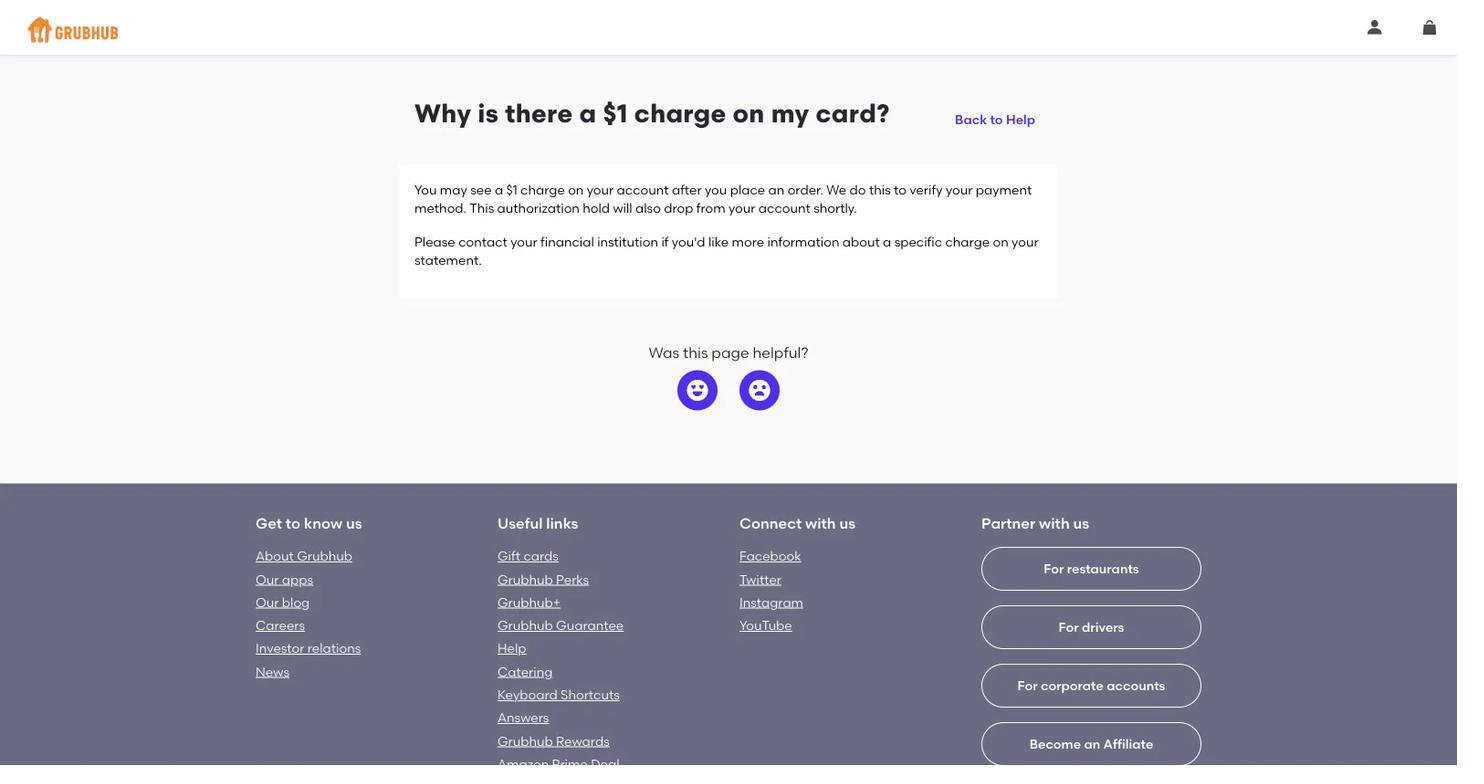 Task type: vqa. For each thing, say whether or not it's contained in the screenshot.
relations
yes



Task type: locate. For each thing, give the bounding box(es) containing it.
to right back
[[990, 112, 1003, 127]]

for
[[1044, 561, 1064, 577], [1059, 620, 1079, 635], [1018, 678, 1038, 694]]

do
[[850, 182, 866, 197]]

$1 inside you may see a $1 charge on your account after you place an order. we do this to verify your payment method. this authorization hold will also drop from your account shortly.
[[506, 182, 518, 197]]

0 horizontal spatial this
[[683, 344, 708, 362]]

an left affiliate
[[1085, 736, 1101, 752]]

connect
[[740, 514, 802, 532]]

back to help link
[[948, 98, 1043, 131]]

links
[[546, 514, 578, 532]]

help right back
[[1006, 112, 1036, 127]]

on down payment
[[993, 234, 1009, 249]]

1 vertical spatial an
[[1085, 736, 1101, 752]]

affiliate
[[1104, 736, 1154, 752]]

help
[[1006, 112, 1036, 127], [498, 641, 527, 656]]

a right there at the left top
[[580, 98, 597, 129]]

us
[[346, 514, 362, 532], [840, 514, 856, 532], [1074, 514, 1090, 532]]

2 horizontal spatial us
[[1074, 514, 1090, 532]]

help up the catering
[[498, 641, 527, 656]]

grubhub+
[[498, 595, 561, 610]]

1 vertical spatial our
[[256, 595, 279, 610]]

drivers
[[1082, 620, 1125, 635]]

our
[[256, 572, 279, 587], [256, 595, 279, 610]]

1 horizontal spatial charge
[[635, 98, 727, 129]]

$1
[[603, 98, 628, 129], [506, 182, 518, 197]]

us right connect
[[840, 514, 856, 532]]

1 horizontal spatial a
[[580, 98, 597, 129]]

for restaurants
[[1044, 561, 1140, 577]]

this right the 'was'
[[683, 344, 708, 362]]

2 horizontal spatial a
[[883, 234, 892, 249]]

small image
[[1423, 20, 1438, 35]]

2 vertical spatial charge
[[946, 234, 990, 249]]

become an affiliate link
[[982, 722, 1202, 766]]

2 horizontal spatial to
[[990, 112, 1003, 127]]

2 horizontal spatial charge
[[946, 234, 990, 249]]

1 horizontal spatial an
[[1085, 736, 1101, 752]]

2 horizontal spatial on
[[993, 234, 1009, 249]]

0 horizontal spatial account
[[617, 182, 669, 197]]

with right connect
[[806, 514, 836, 532]]

after
[[672, 182, 702, 197]]

1 vertical spatial help
[[498, 641, 527, 656]]

0 vertical spatial account
[[617, 182, 669, 197]]

0 horizontal spatial us
[[346, 514, 362, 532]]

0 vertical spatial an
[[769, 182, 785, 197]]

$1 right see
[[506, 182, 518, 197]]

my
[[771, 98, 810, 129]]

youtube
[[740, 618, 793, 633]]

0 vertical spatial a
[[580, 98, 597, 129]]

partner
[[982, 514, 1036, 532]]

card?
[[816, 98, 890, 129]]

0 horizontal spatial a
[[495, 182, 503, 197]]

our                                     blog link
[[256, 595, 310, 610]]

careers link
[[256, 618, 305, 633]]

0 horizontal spatial with
[[806, 514, 836, 532]]

charge up authorization
[[521, 182, 565, 197]]

hold
[[583, 200, 610, 216]]

on inside you may see a $1 charge on your account after you place an order. we do this to verify your payment method. this authorization hold will also drop from your account shortly.
[[568, 182, 584, 197]]

charge up after
[[635, 98, 727, 129]]

get
[[256, 514, 282, 532]]

1 horizontal spatial to
[[894, 182, 907, 197]]

also
[[636, 200, 661, 216]]

1 vertical spatial charge
[[521, 182, 565, 197]]

us right know
[[346, 514, 362, 532]]

$1 for there
[[603, 98, 628, 129]]

1 vertical spatial on
[[568, 182, 584, 197]]

0 vertical spatial $1
[[603, 98, 628, 129]]

1 horizontal spatial with
[[1039, 514, 1070, 532]]

us up for restaurants
[[1074, 514, 1090, 532]]

more
[[732, 234, 765, 249]]

on
[[733, 98, 765, 129], [568, 182, 584, 197], [993, 234, 1009, 249]]

grubhub rewards link
[[498, 733, 610, 749]]

grubhub down answers link at the bottom left of page
[[498, 733, 553, 749]]

page
[[712, 344, 750, 362]]

this
[[470, 200, 494, 216]]

2 vertical spatial on
[[993, 234, 1009, 249]]

become
[[1030, 736, 1081, 752]]

1 horizontal spatial help
[[1006, 112, 1036, 127]]

small image
[[1368, 20, 1383, 35]]

1 horizontal spatial $1
[[603, 98, 628, 129]]

for drivers
[[1059, 620, 1125, 635]]

investor                                     relations link
[[256, 641, 361, 656]]

a for there
[[580, 98, 597, 129]]

$1 right there at the left top
[[603, 98, 628, 129]]

grubhub down gift cards link
[[498, 572, 553, 587]]

0 vertical spatial this
[[869, 182, 891, 197]]

charge right specific
[[946, 234, 990, 249]]

this page was not helpful image
[[749, 379, 771, 401]]

youtube link
[[740, 618, 793, 633]]

perks
[[556, 572, 589, 587]]

contact
[[459, 234, 508, 249]]

0 horizontal spatial charge
[[521, 182, 565, 197]]

0 horizontal spatial $1
[[506, 182, 518, 197]]

to for get to know us
[[286, 514, 301, 532]]

for for for corporate accounts
[[1018, 678, 1038, 694]]

shortcuts
[[561, 687, 620, 703]]

0 vertical spatial for
[[1044, 561, 1064, 577]]

2 with from the left
[[1039, 514, 1070, 532]]

to left verify
[[894, 182, 907, 197]]

1 with from the left
[[806, 514, 836, 532]]

a inside you may see a $1 charge on your account after you place an order. we do this to verify your payment method. this authorization hold will also drop from your account shortly.
[[495, 182, 503, 197]]

0 horizontal spatial on
[[568, 182, 584, 197]]

on left my
[[733, 98, 765, 129]]

1 vertical spatial $1
[[506, 182, 518, 197]]

0 horizontal spatial an
[[769, 182, 785, 197]]

information
[[768, 234, 840, 249]]

accounts
[[1107, 678, 1166, 694]]

on for your
[[568, 182, 584, 197]]

2 vertical spatial for
[[1018, 678, 1038, 694]]

2 vertical spatial to
[[286, 514, 301, 532]]

1 horizontal spatial account
[[759, 200, 811, 216]]

our down about
[[256, 572, 279, 587]]

1 vertical spatial to
[[894, 182, 907, 197]]

1 vertical spatial for
[[1059, 620, 1079, 635]]

answers link
[[498, 710, 549, 726]]

charge inside "please contact your financial institution if you'd like more information about a specific charge on your statement."
[[946, 234, 990, 249]]

we
[[827, 182, 847, 197]]

if
[[662, 234, 669, 249]]

with right partner
[[1039, 514, 1070, 532]]

0 vertical spatial our
[[256, 572, 279, 587]]

us for connect with us
[[840, 514, 856, 532]]

on inside "please contact your financial institution if you'd like more information about a specific charge on your statement."
[[993, 234, 1009, 249]]

2 vertical spatial a
[[883, 234, 892, 249]]

0 vertical spatial on
[[733, 98, 765, 129]]

0 vertical spatial to
[[990, 112, 1003, 127]]

charge
[[635, 98, 727, 129], [521, 182, 565, 197], [946, 234, 990, 249]]

a
[[580, 98, 597, 129], [495, 182, 503, 197], [883, 234, 892, 249]]

your up hold
[[587, 182, 614, 197]]

an right place
[[769, 182, 785, 197]]

this right the do
[[869, 182, 891, 197]]

your
[[587, 182, 614, 197], [946, 182, 973, 197], [729, 200, 756, 216], [511, 234, 538, 249], [1012, 234, 1039, 249]]

0 vertical spatial charge
[[635, 98, 727, 129]]

gift cards link
[[498, 548, 559, 564]]

a right about
[[883, 234, 892, 249]]

0 horizontal spatial help
[[498, 641, 527, 656]]

1 horizontal spatial on
[[733, 98, 765, 129]]

1 horizontal spatial us
[[840, 514, 856, 532]]

shortly.
[[814, 200, 857, 216]]

our apps link
[[256, 572, 313, 587]]

helpful?
[[753, 344, 809, 362]]

a right see
[[495, 182, 503, 197]]

1 horizontal spatial this
[[869, 182, 891, 197]]

this inside you may see a $1 charge on your account after you place an order. we do this to verify your payment method. this authorization hold will also drop from your account shortly.
[[869, 182, 891, 197]]

apps
[[282, 572, 313, 587]]

restaurants
[[1067, 561, 1140, 577]]

0 vertical spatial help
[[1006, 112, 1036, 127]]

on for my
[[733, 98, 765, 129]]

1 vertical spatial a
[[495, 182, 503, 197]]

0 horizontal spatial to
[[286, 514, 301, 532]]

gift
[[498, 548, 521, 564]]

for for for restaurants
[[1044, 561, 1064, 577]]

account down order.
[[759, 200, 811, 216]]

to right get
[[286, 514, 301, 532]]

for left restaurants
[[1044, 561, 1064, 577]]

with
[[806, 514, 836, 532], [1039, 514, 1070, 532]]

useful
[[498, 514, 543, 532]]

keyboard shortcuts link
[[498, 687, 620, 703]]

1 vertical spatial account
[[759, 200, 811, 216]]

charge for my
[[635, 98, 727, 129]]

charge inside you may see a $1 charge on your account after you place an order. we do this to verify your payment method. this authorization hold will also drop from your account shortly.
[[521, 182, 565, 197]]

grubhub down know
[[297, 548, 352, 564]]

for left corporate in the bottom right of the page
[[1018, 678, 1038, 694]]

with for connect
[[806, 514, 836, 532]]

our up careers link
[[256, 595, 279, 610]]

account up also
[[617, 182, 669, 197]]

know
[[304, 514, 343, 532]]

3 us from the left
[[1074, 514, 1090, 532]]

rewards
[[556, 733, 610, 749]]

for restaurants link
[[982, 547, 1202, 764]]

connect with us
[[740, 514, 856, 532]]

for left 'drivers'
[[1059, 620, 1079, 635]]

to for back to help
[[990, 112, 1003, 127]]

on up hold
[[568, 182, 584, 197]]

2 us from the left
[[840, 514, 856, 532]]



Task type: describe. For each thing, give the bounding box(es) containing it.
useful links
[[498, 514, 578, 532]]

cards
[[524, 548, 559, 564]]

grubhub logo image
[[27, 11, 119, 48]]

back
[[955, 112, 987, 127]]

us for partner with us
[[1074, 514, 1090, 532]]

drop
[[664, 200, 694, 216]]

facebook twitter instagram youtube
[[740, 548, 804, 633]]

twitter
[[740, 572, 782, 587]]

investor
[[256, 641, 305, 656]]

verify
[[910, 182, 943, 197]]

instagram link
[[740, 595, 804, 610]]

will
[[613, 200, 633, 216]]

order.
[[788, 182, 824, 197]]

1 vertical spatial this
[[683, 344, 708, 362]]

$1 for see
[[506, 182, 518, 197]]

answers
[[498, 710, 549, 726]]

about
[[843, 234, 880, 249]]

see
[[471, 182, 492, 197]]

your down authorization
[[511, 234, 538, 249]]

for corporate accounts
[[1018, 678, 1166, 694]]

instagram
[[740, 595, 804, 610]]

payment
[[976, 182, 1032, 197]]

method.
[[415, 200, 467, 216]]

there
[[505, 98, 573, 129]]

about grubhub our apps our                                     blog careers investor                                     relations news
[[256, 548, 361, 679]]

a inside "please contact your financial institution if you'd like more information about a specific charge on your statement."
[[883, 234, 892, 249]]

like
[[709, 234, 729, 249]]

you'd
[[672, 234, 706, 249]]

you
[[415, 182, 437, 197]]

your right verify
[[946, 182, 973, 197]]

blog
[[282, 595, 310, 610]]

twitter link
[[740, 572, 782, 587]]

with for partner
[[1039, 514, 1070, 532]]

you may see a $1 charge on your account after you place an order. we do this to verify your payment method. this authorization hold will also drop from your account shortly.
[[415, 182, 1032, 216]]

grubhub guarantee link
[[498, 618, 624, 633]]

guarantee
[[556, 618, 624, 633]]

was
[[649, 344, 680, 362]]

keyboard
[[498, 687, 558, 703]]

for drivers link
[[982, 606, 1202, 766]]

facebook
[[740, 548, 802, 564]]

1 us from the left
[[346, 514, 362, 532]]

please
[[415, 234, 456, 249]]

you
[[705, 182, 727, 197]]

for corporate accounts link
[[982, 664, 1202, 766]]

catering
[[498, 664, 553, 679]]

grubhub+ link
[[498, 595, 561, 610]]

for for for drivers
[[1059, 620, 1079, 635]]

facebook link
[[740, 548, 802, 564]]

news
[[256, 664, 290, 679]]

relations
[[308, 641, 361, 656]]

was this page helpful?
[[649, 344, 809, 362]]

may
[[440, 182, 467, 197]]

this page was helpful image
[[687, 379, 709, 401]]

a for see
[[495, 182, 503, 197]]

to inside you may see a $1 charge on your account after you place an order. we do this to verify your payment method. this authorization hold will also drop from your account shortly.
[[894, 182, 907, 197]]

about grubhub link
[[256, 548, 352, 564]]

news link
[[256, 664, 290, 679]]

place
[[730, 182, 766, 197]]

back to help
[[955, 112, 1036, 127]]

become an affiliate
[[1030, 736, 1154, 752]]

institution
[[597, 234, 659, 249]]

about
[[256, 548, 294, 564]]

grubhub perks link
[[498, 572, 589, 587]]

from
[[697, 200, 726, 216]]

help link
[[498, 641, 527, 656]]

1 our from the top
[[256, 572, 279, 587]]

careers
[[256, 618, 305, 633]]

grubhub inside the about grubhub our apps our                                     blog careers investor                                     relations news
[[297, 548, 352, 564]]

your down place
[[729, 200, 756, 216]]

2 our from the top
[[256, 595, 279, 610]]

grubhub down 'grubhub+'
[[498, 618, 553, 633]]

corporate
[[1041, 678, 1104, 694]]

financial
[[541, 234, 594, 249]]

charge for your
[[521, 182, 565, 197]]

your down payment
[[1012, 234, 1039, 249]]

partner with us
[[982, 514, 1090, 532]]

help inside gift cards grubhub perks grubhub+ grubhub guarantee help catering keyboard shortcuts answers grubhub rewards
[[498, 641, 527, 656]]

authorization
[[497, 200, 580, 216]]

is
[[478, 98, 499, 129]]

an inside you may see a $1 charge on your account after you place an order. we do this to verify your payment method. this authorization hold will also drop from your account shortly.
[[769, 182, 785, 197]]

specific
[[895, 234, 943, 249]]



